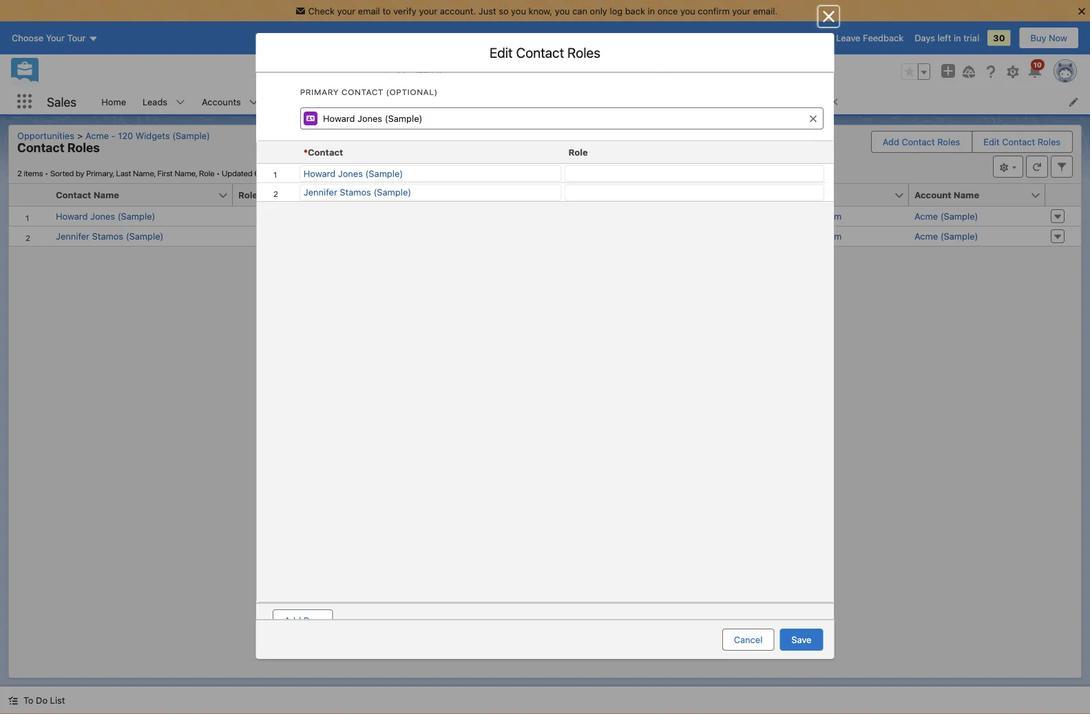 Task type: vqa. For each thing, say whether or not it's contained in the screenshot.
'Title' element
yes



Task type: describe. For each thing, give the bounding box(es) containing it.
primary element
[[488, 184, 599, 207]]

days left in trial
[[915, 33, 979, 43]]

stamos inside 'recently viewed' grid
[[339, 186, 371, 197]]

2 items • sorted by primary, last name, first name, role • updated 6 minutes ago
[[17, 168, 305, 178]]

role element for "contact name" "element"
[[233, 184, 344, 207]]

email
[[358, 6, 380, 16]]

can
[[572, 6, 587, 16]]

add for add row
[[284, 615, 301, 625]]

leave feedback link
[[836, 33, 904, 43]]

howard for right howard jones (sample) link
[[303, 168, 335, 178]]

contact up the account
[[902, 137, 935, 147]]

first
[[157, 168, 173, 178]]

(optional)
[[386, 87, 438, 96]]

sorted
[[50, 168, 74, 178]]

contacts
[[275, 96, 313, 107]]

stamos inside contact roles grid
[[92, 231, 123, 241]]

contact name element
[[50, 184, 241, 207]]

email button
[[749, 184, 894, 206]]

to do list
[[23, 695, 65, 705]]

trial
[[964, 33, 979, 43]]

0 vertical spatial opportunities link
[[339, 89, 413, 114]]

primary contact element
[[300, 84, 438, 97]]

only
[[590, 6, 607, 16]]

confirm
[[698, 6, 730, 16]]

item number element for "contact name" "element"
[[9, 184, 50, 207]]

jennifer stamos (sample) link inside contact roles grid
[[56, 231, 163, 241]]

home
[[101, 96, 126, 107]]

2
[[17, 168, 22, 178]]

contact up items
[[17, 140, 64, 155]]

just
[[478, 6, 496, 16]]

false image
[[493, 231, 505, 242]]

edit inside "edit contact roles" button
[[984, 137, 1000, 147]]

search... button
[[386, 61, 661, 83]]

to
[[382, 6, 391, 16]]

contact inside button
[[1002, 137, 1035, 147]]

30
[[993, 33, 1005, 43]]

contact roles|contact roles|list view element
[[8, 125, 1082, 678]]

jennifer stamos (sample) inside contact roles grid
[[56, 231, 163, 241]]

roles inside button
[[937, 137, 960, 147]]

items
[[24, 168, 43, 178]]

list view controls image
[[993, 156, 1023, 178]]

1 • from the left
[[45, 168, 48, 178]]

howard for bottommost howard jones (sample) link
[[56, 211, 88, 221]]

1 acme (sample) link from the top
[[914, 211, 978, 221]]

contact inside 'recently viewed' grid
[[307, 147, 343, 157]]

item number image for "contact name" "element"
[[9, 184, 50, 206]]

contacts link
[[267, 89, 321, 114]]

text default image inside 'to do list' button
[[8, 696, 18, 706]]

do
[[36, 695, 48, 705]]

contact roles grid
[[9, 184, 1081, 247]]

roles down can
[[567, 44, 600, 60]]

2 name, from the left
[[175, 168, 197, 178]]

2 list item from the left
[[776, 89, 845, 114]]

0 horizontal spatial in
[[648, 6, 655, 16]]

-
[[111, 130, 115, 140]]

email element
[[749, 184, 917, 207]]

buy
[[1031, 33, 1046, 43]]

save button
[[780, 629, 823, 651]]

1 vertical spatial role
[[199, 168, 215, 178]]

howard jones (sample) for bottommost howard jones (sample) link
[[56, 211, 155, 221]]

role element for contact element
[[563, 141, 830, 164]]

name for contact name
[[93, 190, 119, 200]]

acme - 120 widgets (sample) link
[[80, 130, 216, 140]]

back
[[625, 6, 645, 16]]

know,
[[529, 6, 552, 16]]

Howard Jones (Sample) text field
[[300, 107, 823, 129]]

item number image for contact element
[[257, 141, 298, 163]]

contacts list item
[[267, 89, 339, 114]]

120
[[118, 130, 133, 140]]

1 info@salesforce.com link from the top
[[755, 211, 842, 221]]

phone
[[596, 190, 624, 200]]

jones inside contact roles grid
[[90, 211, 115, 221]]

title button
[[336, 184, 472, 206]]

role for role 'button' at the left top of page
[[238, 190, 258, 200]]

jones inside 'recently viewed' grid
[[338, 168, 362, 178]]

phone button
[[591, 184, 734, 206]]

once
[[657, 6, 678, 16]]

edit contact roles inside button
[[984, 137, 1060, 147]]

2 acme (sample) link from the top
[[914, 231, 978, 241]]

edit contact roles button
[[973, 132, 1071, 152]]

opportunities list item
[[339, 89, 431, 114]]

accounts link
[[194, 89, 249, 114]]

account name button
[[909, 184, 1030, 206]]

acme (sample) for 1st acme (sample) link from the bottom
[[914, 231, 978, 241]]

* contact
[[303, 147, 343, 157]]

updated
[[222, 168, 253, 178]]

home link
[[93, 89, 134, 114]]

minutes
[[261, 168, 289, 178]]

contact inside "element"
[[56, 190, 91, 200]]

buy now button
[[1019, 27, 1079, 49]]

*
[[303, 147, 307, 157]]

accounts
[[202, 96, 241, 107]]

now
[[1049, 33, 1067, 43]]

by
[[76, 168, 84, 178]]

accounts list item
[[194, 89, 267, 114]]

opportunities inside list item
[[347, 96, 404, 107]]

contact left (optional)
[[341, 87, 383, 96]]

log
[[610, 6, 623, 16]]

text default image inside list item
[[830, 97, 839, 107]]

search...
[[413, 67, 450, 77]]

contact element
[[298, 141, 566, 164]]

action image
[[1045, 184, 1081, 206]]

0 vertical spatial acme
[[85, 130, 109, 140]]

2 info@salesforce.com link from the top
[[755, 231, 842, 241]]



Task type: locate. For each thing, give the bounding box(es) containing it.
primary,
[[86, 168, 114, 178]]

0 horizontal spatial you
[[511, 6, 526, 16]]

2 acme (sample) from the top
[[914, 231, 978, 241]]

opportunities
[[347, 96, 404, 107], [17, 130, 74, 140]]

1 vertical spatial opportunities
[[17, 130, 74, 140]]

acme (sample) link
[[914, 211, 978, 221], [914, 231, 978, 241]]

0 horizontal spatial role element
[[233, 184, 344, 207]]

list
[[93, 89, 1090, 114]]

howard jones (sample) link up title
[[303, 168, 403, 178]]

howard jones (sample) link
[[303, 168, 403, 178], [56, 211, 155, 221]]

1 horizontal spatial jones
[[338, 168, 362, 178]]

1 horizontal spatial opportunities
[[347, 96, 404, 107]]

0 vertical spatial acme (sample)
[[914, 211, 978, 221]]

0 horizontal spatial howard jones (sample)
[[56, 211, 155, 221]]

item number element down items
[[9, 184, 50, 207]]

(sample)
[[172, 130, 210, 140], [365, 168, 403, 178], [373, 186, 411, 197], [118, 211, 155, 221], [940, 211, 978, 221], [126, 231, 163, 241], [940, 231, 978, 241]]

1 vertical spatial edit contact roles
[[984, 137, 1060, 147]]

role element up phone "element"
[[563, 141, 830, 164]]

1 vertical spatial howard
[[56, 211, 88, 221]]

cancel button
[[722, 629, 774, 651]]

add contact roles
[[883, 137, 960, 147]]

1 horizontal spatial in
[[954, 33, 961, 43]]

leads
[[143, 96, 167, 107]]

row
[[303, 615, 321, 625]]

2 horizontal spatial role
[[568, 147, 588, 157]]

left
[[938, 33, 951, 43]]

item number element for contact element
[[257, 141, 298, 164]]

leads link
[[134, 89, 176, 114]]

edit up search... button
[[490, 44, 513, 60]]

2 name from the left
[[954, 190, 979, 200]]

• left updated
[[216, 168, 220, 178]]

1 vertical spatial role element
[[233, 184, 344, 207]]

in
[[648, 6, 655, 16], [954, 33, 961, 43]]

1 vertical spatial acme (sample) link
[[914, 231, 978, 241]]

1 vertical spatial jennifer stamos (sample)
[[56, 231, 163, 241]]

0 horizontal spatial text default image
[[8, 696, 18, 706]]

so
[[499, 6, 509, 16]]

1 horizontal spatial •
[[216, 168, 220, 178]]

item number image up minutes
[[257, 141, 298, 163]]

primary for primary
[[493, 190, 528, 200]]

1 horizontal spatial item number image
[[257, 141, 298, 163]]

action element
[[1045, 184, 1081, 207]]

jennifer stamos (sample) down 'contact name' at the top left of the page
[[56, 231, 163, 241]]

save
[[791, 635, 812, 645]]

0 horizontal spatial list item
[[502, 89, 560, 114]]

ago
[[291, 168, 305, 178]]

1 info@salesforce.com from the top
[[755, 211, 842, 221]]

6
[[254, 168, 259, 178]]

true image
[[493, 211, 505, 222]]

you right so
[[511, 6, 526, 16]]

1 name, from the left
[[133, 168, 156, 178]]

contact down by
[[56, 190, 91, 200]]

0 horizontal spatial edit contact roles
[[490, 44, 600, 60]]

opportunities link
[[339, 89, 413, 114], [17, 130, 80, 140]]

1 horizontal spatial primary
[[493, 190, 528, 200]]

edit contact roles up search... button
[[490, 44, 600, 60]]

role left updated
[[199, 168, 215, 178]]

your left email
[[337, 6, 356, 16]]

1 horizontal spatial name,
[[175, 168, 197, 178]]

• right items
[[45, 168, 48, 178]]

role inside 'button'
[[238, 190, 258, 200]]

name inside "element"
[[93, 190, 119, 200]]

howard jones (sample) up title
[[303, 168, 403, 178]]

howard
[[303, 168, 335, 178], [56, 211, 88, 221]]

0 vertical spatial text default image
[[830, 97, 839, 107]]

info@salesforce.com for 1st info@salesforce.com 'link'
[[755, 211, 842, 221]]

edit up list view controls icon
[[984, 137, 1000, 147]]

1 horizontal spatial edit
[[984, 137, 1000, 147]]

primary
[[300, 87, 339, 96], [493, 190, 528, 200]]

name
[[93, 190, 119, 200], [954, 190, 979, 200]]

0 horizontal spatial name,
[[133, 168, 156, 178]]

leave feedback
[[836, 33, 904, 43]]

jennifer stamos (sample) down * contact
[[303, 186, 411, 197]]

jennifer stamos (sample) link down * contact
[[303, 186, 411, 197]]

1 horizontal spatial add
[[883, 137, 899, 147]]

1 horizontal spatial role element
[[563, 141, 830, 164]]

howard jones (sample) link down 'contact name' at the top left of the page
[[56, 211, 155, 221]]

1 vertical spatial jones
[[90, 211, 115, 221]]

howard jones (sample) for right howard jones (sample) link
[[303, 168, 403, 178]]

1 vertical spatial jennifer
[[56, 231, 90, 241]]

1 horizontal spatial your
[[419, 6, 437, 16]]

1 vertical spatial acme
[[914, 211, 938, 221]]

cell
[[233, 207, 336, 226], [493, 211, 505, 222], [233, 226, 336, 246], [336, 226, 488, 246], [591, 226, 749, 246]]

jennifer for jennifer stamos (sample) link in the contact roles grid
[[56, 231, 90, 241]]

0 horizontal spatial howard jones (sample) link
[[56, 211, 155, 221]]

jennifer stamos (sample)
[[303, 186, 411, 197], [56, 231, 163, 241]]

0 vertical spatial opportunities
[[347, 96, 404, 107]]

jennifer for jennifer stamos (sample) link in the 'recently viewed' grid
[[303, 186, 337, 197]]

contact name button
[[50, 184, 218, 206]]

name for account name
[[954, 190, 979, 200]]

item number image
[[257, 141, 298, 163], [9, 184, 50, 206]]

to
[[23, 695, 33, 705]]

0 horizontal spatial jones
[[90, 211, 115, 221]]

1 horizontal spatial name
[[954, 190, 979, 200]]

role element down ago
[[233, 184, 344, 207]]

howard inside contact roles grid
[[56, 211, 88, 221]]

group
[[901, 63, 930, 80]]

0 vertical spatial jennifer
[[303, 186, 337, 197]]

1 horizontal spatial list item
[[776, 89, 845, 114]]

days
[[915, 33, 935, 43]]

acme (sample) for first acme (sample) link from the top of the contact roles grid
[[914, 211, 978, 221]]

3 your from the left
[[732, 6, 751, 16]]

sales
[[47, 94, 77, 109]]

item number element
[[257, 141, 298, 164], [9, 184, 50, 207]]

your
[[337, 6, 356, 16], [419, 6, 437, 16], [732, 6, 751, 16]]

1 horizontal spatial text default image
[[830, 97, 839, 107]]

1 your from the left
[[337, 6, 356, 16]]

contact
[[516, 44, 564, 60], [341, 87, 383, 96], [902, 137, 935, 147], [1002, 137, 1035, 147], [17, 140, 64, 155], [307, 147, 343, 157], [56, 190, 91, 200]]

add contact roles button
[[872, 132, 971, 152]]

you left can
[[555, 6, 570, 16]]

0 vertical spatial jennifer stamos (sample)
[[303, 186, 411, 197]]

1 vertical spatial in
[[954, 33, 961, 43]]

phone element
[[591, 184, 757, 207]]

1 horizontal spatial jennifer stamos (sample)
[[303, 186, 411, 197]]

you
[[511, 6, 526, 16], [555, 6, 570, 16], [680, 6, 695, 16]]

role button
[[233, 184, 321, 206]]

1 horizontal spatial howard jones (sample)
[[303, 168, 403, 178]]

cancel
[[734, 635, 763, 645]]

1 vertical spatial item number image
[[9, 184, 50, 206]]

role element
[[563, 141, 830, 164], [233, 184, 344, 207]]

name right the account
[[954, 190, 979, 200]]

0 vertical spatial add
[[883, 137, 899, 147]]

jennifer
[[303, 186, 337, 197], [56, 231, 90, 241]]

0 vertical spatial edit
[[490, 44, 513, 60]]

1 vertical spatial edit
[[984, 137, 1000, 147]]

info@salesforce.com link
[[755, 211, 842, 221], [755, 231, 842, 241]]

you right once
[[680, 6, 695, 16]]

2 • from the left
[[216, 168, 220, 178]]

widgets
[[135, 130, 170, 140]]

1 vertical spatial howard jones (sample)
[[56, 211, 155, 221]]

your right verify
[[419, 6, 437, 16]]

primary contact (optional)
[[300, 87, 438, 96]]

2 info@salesforce.com from the top
[[755, 231, 842, 241]]

in right the back
[[648, 6, 655, 16]]

1 acme (sample) from the top
[[914, 211, 978, 221]]

your left email.
[[732, 6, 751, 16]]

text default image down leave
[[830, 97, 839, 107]]

item number image down items
[[9, 184, 50, 206]]

1 vertical spatial jennifer stamos (sample) link
[[56, 231, 163, 241]]

name,
[[133, 168, 156, 178], [175, 168, 197, 178]]

name down primary, on the left of the page
[[93, 190, 119, 200]]

1 vertical spatial opportunities link
[[17, 130, 80, 140]]

howard inside 'recently viewed' grid
[[303, 168, 335, 178]]

title element
[[336, 184, 496, 207]]

name, right last
[[133, 168, 156, 178]]

add
[[883, 137, 899, 147], [284, 615, 301, 625]]

add row button
[[272, 609, 332, 631]]

text default image left to
[[8, 696, 18, 706]]

account name
[[914, 190, 979, 200]]

2 vertical spatial acme
[[914, 231, 938, 241]]

contact up list view controls icon
[[1002, 137, 1035, 147]]

list
[[50, 695, 65, 705]]

0 vertical spatial primary
[[300, 87, 339, 96]]

0 horizontal spatial howard
[[56, 211, 88, 221]]

jones up title
[[338, 168, 362, 178]]

howard jones (sample) down 'contact name' at the top left of the page
[[56, 211, 155, 221]]

leave
[[836, 33, 860, 43]]

0 horizontal spatial edit
[[490, 44, 513, 60]]

0 vertical spatial jones
[[338, 168, 362, 178]]

3 you from the left
[[680, 6, 695, 16]]

1 horizontal spatial jennifer
[[303, 186, 337, 197]]

buy now
[[1031, 33, 1067, 43]]

0 vertical spatial edit contact roles
[[490, 44, 600, 60]]

0 horizontal spatial name
[[93, 190, 119, 200]]

1 horizontal spatial jennifer stamos (sample) link
[[303, 186, 411, 197]]

recently viewed grid
[[257, 141, 834, 201]]

feedback
[[863, 33, 904, 43]]

0 vertical spatial howard jones (sample) link
[[303, 168, 403, 178]]

primary inside contact roles grid
[[493, 190, 528, 200]]

name, right first
[[175, 168, 197, 178]]

0 vertical spatial jennifer stamos (sample) link
[[303, 186, 411, 197]]

0 horizontal spatial opportunities link
[[17, 130, 80, 140]]

0 vertical spatial stamos
[[339, 186, 371, 197]]

add row
[[284, 615, 321, 625]]

1 horizontal spatial howard jones (sample) link
[[303, 168, 403, 178]]

0 horizontal spatial primary
[[300, 87, 339, 96]]

0 vertical spatial item number element
[[257, 141, 298, 164]]

info@salesforce.com for 2nd info@salesforce.com 'link'
[[755, 231, 842, 241]]

verify
[[393, 6, 417, 16]]

jennifer down ago
[[303, 186, 337, 197]]

role inside 'recently viewed' grid
[[568, 147, 588, 157]]

0 horizontal spatial item number element
[[9, 184, 50, 207]]

0 horizontal spatial jennifer stamos (sample)
[[56, 231, 163, 241]]

1 vertical spatial stamos
[[92, 231, 123, 241]]

contact name
[[56, 190, 119, 200]]

contact up search... button
[[516, 44, 564, 60]]

1 horizontal spatial stamos
[[339, 186, 371, 197]]

role down howard jones (sample) text box
[[568, 147, 588, 157]]

1 vertical spatial howard jones (sample) link
[[56, 211, 155, 221]]

1 horizontal spatial role
[[238, 190, 258, 200]]

jennifer stamos (sample) link
[[303, 186, 411, 197], [56, 231, 163, 241]]

stamos down * contact
[[339, 186, 371, 197]]

jennifer stamos (sample) inside 'recently viewed' grid
[[303, 186, 411, 197]]

jennifer inside 'recently viewed' grid
[[303, 186, 337, 197]]

2 horizontal spatial your
[[732, 6, 751, 16]]

1 vertical spatial acme (sample)
[[914, 231, 978, 241]]

list item
[[502, 89, 560, 114], [776, 89, 845, 114]]

email.
[[753, 6, 778, 16]]

1 horizontal spatial howard
[[303, 168, 335, 178]]

roles up by
[[67, 140, 100, 155]]

roles
[[567, 44, 600, 60], [937, 137, 960, 147], [1038, 137, 1060, 147], [67, 140, 100, 155]]

howard jones (sample) inside contact roles grid
[[56, 211, 155, 221]]

stamos down 'contact name' at the top left of the page
[[92, 231, 123, 241]]

account.
[[440, 6, 476, 16]]

contact up title
[[307, 147, 343, 157]]

0 horizontal spatial jennifer
[[56, 231, 90, 241]]

1 list item from the left
[[502, 89, 560, 114]]

0 vertical spatial role
[[568, 147, 588, 157]]

roles inside button
[[1038, 137, 1060, 147]]

2 your from the left
[[419, 6, 437, 16]]

edit contact roles up list view controls icon
[[984, 137, 1060, 147]]

title
[[342, 190, 361, 200]]

jones
[[338, 168, 362, 178], [90, 211, 115, 221]]

0 horizontal spatial add
[[284, 615, 301, 625]]

0 vertical spatial in
[[648, 6, 655, 16]]

edit contact roles
[[490, 44, 600, 60], [984, 137, 1060, 147]]

jennifer stamos (sample) link inside 'recently viewed' grid
[[303, 186, 411, 197]]

add inside contact roles|contact roles|list view element
[[883, 137, 899, 147]]

acme - 120 widgets (sample)
[[85, 130, 210, 140]]

0 vertical spatial item number image
[[257, 141, 298, 163]]

2 you from the left
[[555, 6, 570, 16]]

1 you from the left
[[511, 6, 526, 16]]

edit
[[490, 44, 513, 60], [984, 137, 1000, 147]]

howard jones (sample)
[[303, 168, 403, 178], [56, 211, 155, 221]]

1 horizontal spatial item number element
[[257, 141, 298, 164]]

0 vertical spatial info@salesforce.com link
[[755, 211, 842, 221]]

1 vertical spatial info@salesforce.com
[[755, 231, 842, 241]]

0 vertical spatial howard
[[303, 168, 335, 178]]

contact roles
[[17, 140, 100, 155]]

0 horizontal spatial your
[[337, 6, 356, 16]]

item number element up minutes
[[257, 141, 298, 164]]

0 vertical spatial info@salesforce.com
[[755, 211, 842, 221]]

1 horizontal spatial you
[[555, 6, 570, 16]]

role for role element associated with contact element
[[568, 147, 588, 157]]

add for add contact roles
[[883, 137, 899, 147]]

roles up the action image
[[1038, 137, 1060, 147]]

acme (sample)
[[914, 211, 978, 221], [914, 231, 978, 241]]

opportunities inside contact roles|contact roles|list view element
[[17, 130, 74, 140]]

howard down * contact
[[303, 168, 335, 178]]

jennifer stamos (sample) link down 'contact name' at the top left of the page
[[56, 231, 163, 241]]

check
[[308, 6, 335, 16]]

item number image inside contact roles grid
[[9, 184, 50, 206]]

stamos
[[339, 186, 371, 197], [92, 231, 123, 241]]

•
[[45, 168, 48, 178], [216, 168, 220, 178]]

0 horizontal spatial stamos
[[92, 231, 123, 241]]

0 vertical spatial acme (sample) link
[[914, 211, 978, 221]]

howard down 'contact name' at the top left of the page
[[56, 211, 88, 221]]

0 horizontal spatial opportunities
[[17, 130, 74, 140]]

account
[[914, 190, 951, 200]]

0 vertical spatial role element
[[563, 141, 830, 164]]

in right left
[[954, 33, 961, 43]]

jones down 'contact name' at the top left of the page
[[90, 211, 115, 221]]

last
[[116, 168, 131, 178]]

1 vertical spatial text default image
[[8, 696, 18, 706]]

2 horizontal spatial you
[[680, 6, 695, 16]]

contact roles status
[[17, 168, 222, 178]]

0 vertical spatial howard jones (sample)
[[303, 168, 403, 178]]

item number image inside 'recently viewed' grid
[[257, 141, 298, 163]]

email
[[755, 190, 779, 200]]

text default image
[[830, 97, 839, 107], [8, 696, 18, 706]]

2 vertical spatial role
[[238, 190, 258, 200]]

jennifer down 'contact name' at the top left of the page
[[56, 231, 90, 241]]

0 horizontal spatial jennifer stamos (sample) link
[[56, 231, 163, 241]]

check your email to verify your account. just so you know, you can only log back in once you confirm your email.
[[308, 6, 778, 16]]

role down 6
[[238, 190, 258, 200]]

primary for primary contact (optional)
[[300, 87, 339, 96]]

roles up account name on the right of the page
[[937, 137, 960, 147]]

howard jones (sample) inside 'recently viewed' grid
[[303, 168, 403, 178]]

1 vertical spatial primary
[[493, 190, 528, 200]]

to do list button
[[0, 687, 73, 714]]

list containing home
[[93, 89, 1090, 114]]

1 vertical spatial add
[[284, 615, 301, 625]]

1 name from the left
[[93, 190, 119, 200]]

account name element
[[909, 184, 1054, 207]]

jennifer inside contact roles grid
[[56, 231, 90, 241]]

leads list item
[[134, 89, 194, 114]]



